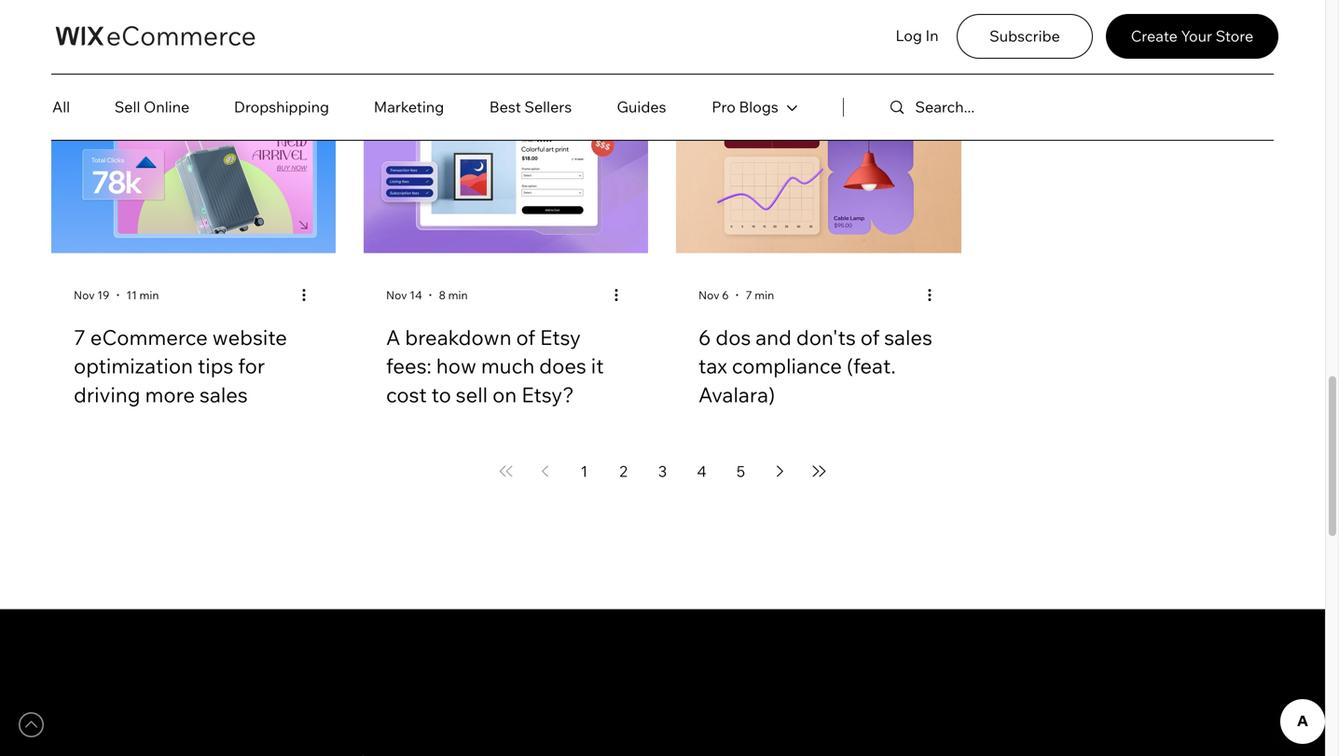 Task type: describe. For each thing, give the bounding box(es) containing it.
1
[[581, 462, 588, 481]]

marketing link
[[351, 89, 467, 126]]

8 min
[[439, 288, 468, 302]]

a breakdown of etsy fees: how much does it cost to sell on etsy? image
[[364, 93, 648, 253]]

7 ecommerce website optimization tips for driving more sales image
[[51, 93, 336, 253]]

create
[[1131, 27, 1178, 45]]

log
[[896, 26, 922, 45]]

best
[[490, 98, 521, 116]]

ecommerce
[[90, 324, 208, 350]]

8
[[439, 288, 446, 302]]

log in link
[[892, 17, 943, 55]]

3
[[658, 462, 667, 481]]

6 dos and don'ts of sales tax compliance (feat. avalara) link
[[699, 323, 939, 409]]

2
[[620, 462, 628, 481]]

previous page element
[[528, 455, 562, 488]]

sell
[[456, 382, 488, 408]]

nov for 7
[[74, 288, 95, 302]]

1 horizontal spatial 6
[[722, 288, 729, 302]]

sell online
[[114, 98, 190, 116]]

tax
[[699, 353, 728, 379]]

compliance
[[732, 353, 842, 379]]

nov 19
[[74, 288, 109, 302]]

min for breakdown
[[448, 288, 468, 302]]

how
[[436, 353, 477, 379]]

6 inside 6 dos and don'ts of sales tax compliance (feat. avalara)
[[699, 324, 711, 350]]

optimization
[[74, 353, 193, 379]]

min for ecommerce
[[139, 288, 159, 302]]

next page image
[[777, 466, 784, 477]]

dropshipping link
[[213, 89, 351, 126]]

4
[[697, 462, 707, 481]]

subscribe
[[990, 27, 1061, 45]]

create your store link
[[1106, 14, 1279, 59]]

Search... search field
[[915, 86, 1087, 129]]

to
[[432, 382, 451, 408]]

19
[[97, 288, 109, 302]]

much
[[481, 353, 535, 379]]

pro blogs
[[712, 97, 779, 116]]

a
[[386, 324, 401, 350]]

3 link
[[646, 455, 680, 488]]

dos
[[716, 324, 751, 350]]

blogs
[[739, 97, 779, 116]]

7 min
[[746, 288, 774, 302]]

website
[[212, 324, 287, 350]]

a breakdown of etsy fees: how much does it cost to sell on etsy? link
[[386, 323, 626, 409]]

guides
[[617, 98, 667, 116]]

site element
[[689, 85, 801, 142]]

all
[[52, 98, 70, 116]]

marketing
[[374, 98, 444, 116]]



Task type: locate. For each thing, give the bounding box(es) containing it.
of inside 6 dos and don'ts of sales tax compliance (feat. avalara)
[[861, 324, 880, 350]]

nov inside the 6 dos and don'ts of sales tax compliance (feat. avalara) element
[[699, 288, 720, 302]]

nov left 14
[[386, 288, 407, 302]]

nov 14
[[386, 288, 422, 302]]

6 left 7 min
[[722, 288, 729, 302]]

1 horizontal spatial sales
[[885, 324, 933, 350]]

does
[[539, 353, 587, 379]]

7 inside 7 ecommerce website optimization tips for driving more sales
[[74, 324, 86, 350]]

1 vertical spatial sales
[[200, 382, 248, 408]]

7 ecommerce website optimization tips for driving more sales link
[[74, 323, 313, 409]]

0 vertical spatial 6
[[722, 288, 729, 302]]

2 horizontal spatial min
[[755, 288, 774, 302]]

of inside a breakdown of etsy fees: how much does it cost to sell on etsy?
[[516, 324, 536, 350]]

1 horizontal spatial 7
[[746, 288, 752, 302]]

2 link
[[607, 455, 640, 488]]

nov for a
[[386, 288, 407, 302]]

min right 11
[[139, 288, 159, 302]]

avalara)
[[699, 382, 775, 408]]

min inside 7 ecommerce website optimization tips for driving more sales element
[[139, 288, 159, 302]]

2 nov from the left
[[386, 288, 407, 302]]

7 inside the 6 dos and don'ts of sales tax compliance (feat. avalara) element
[[746, 288, 752, 302]]

log in
[[896, 26, 939, 45]]

and
[[756, 324, 792, 350]]

min up and
[[755, 288, 774, 302]]

7 right "nov 6"
[[746, 288, 752, 302]]

nov 6
[[699, 288, 729, 302]]

4 link
[[685, 455, 719, 488]]

6 dos and don'ts of sales tax compliance (feat. avalara) element
[[676, 93, 962, 440]]

don'ts
[[797, 324, 856, 350]]

1 horizontal spatial nov
[[386, 288, 407, 302]]

create your store
[[1131, 27, 1254, 45]]

min
[[139, 288, 159, 302], [448, 288, 468, 302], [755, 288, 774, 302]]

min for dos
[[755, 288, 774, 302]]

2 min from the left
[[448, 288, 468, 302]]

1 of from the left
[[516, 324, 536, 350]]

0 vertical spatial 7
[[746, 288, 752, 302]]

first page element
[[489, 455, 523, 488]]

etsy?
[[522, 382, 574, 408]]

0 horizontal spatial nov
[[74, 288, 95, 302]]

7 ecommerce website optimization tips for driving more sales element
[[51, 93, 336, 440]]

more
[[145, 382, 195, 408]]

breakdown
[[405, 324, 512, 350]]

1 horizontal spatial of
[[861, 324, 880, 350]]

of up "(feat."
[[861, 324, 880, 350]]

for
[[238, 353, 265, 379]]

11
[[126, 288, 137, 302]]

14
[[410, 288, 422, 302]]

0 horizontal spatial min
[[139, 288, 159, 302]]

1 nov from the left
[[74, 288, 95, 302]]

in
[[926, 26, 939, 45]]

store
[[1216, 27, 1254, 45]]

nov up dos
[[699, 288, 720, 302]]

cost
[[386, 382, 427, 408]]

(feat.
[[847, 353, 896, 379]]

your
[[1181, 27, 1213, 45]]

a breakdown of etsy fees: how much does it cost to sell on etsy?
[[386, 324, 604, 408]]

sell online link
[[91, 89, 213, 126]]

tips
[[198, 353, 234, 379]]

page 1 element
[[568, 455, 601, 488]]

7 for 7 min
[[746, 288, 752, 302]]

nov inside 7 ecommerce website optimization tips for driving more sales element
[[74, 288, 95, 302]]

7
[[746, 288, 752, 302], [74, 324, 86, 350]]

nov for 6
[[699, 288, 720, 302]]

0 vertical spatial sales
[[885, 324, 933, 350]]

11 min
[[126, 288, 159, 302]]

3 nov from the left
[[699, 288, 720, 302]]

1 vertical spatial 7
[[74, 324, 86, 350]]

a breakdown of etsy fees: how much does it cost to sell on etsy? element
[[364, 93, 648, 440]]

driving
[[74, 382, 140, 408]]

min inside a breakdown of etsy fees: how much does it cost to sell on etsy? element
[[448, 288, 468, 302]]

sales down 'tips'
[[200, 382, 248, 408]]

sales up "(feat."
[[885, 324, 933, 350]]

sellers
[[525, 98, 572, 116]]

0 horizontal spatial sales
[[200, 382, 248, 408]]

fees:
[[386, 353, 432, 379]]

dropshipping
[[234, 98, 329, 116]]

sales inside 7 ecommerce website optimization tips for driving more sales
[[200, 382, 248, 408]]

2 horizontal spatial nov
[[699, 288, 720, 302]]

best sellers link
[[467, 89, 594, 126]]

1 vertical spatial 6
[[699, 324, 711, 350]]

6 dos and don'ts of sales tax compliance (feat. avalara)
[[699, 324, 933, 408]]

7 down nov 19
[[74, 324, 86, 350]]

None search field
[[880, 86, 1126, 129]]

sales
[[885, 324, 933, 350], [200, 382, 248, 408]]

sell
[[114, 98, 140, 116]]

5
[[737, 462, 745, 481]]

3 min from the left
[[755, 288, 774, 302]]

6 left dos
[[699, 324, 711, 350]]

6 dos and don'ts of sales tax compliance (feat. avalara) image
[[676, 93, 962, 253]]

1 min from the left
[[139, 288, 159, 302]]

pro
[[712, 97, 736, 116]]

min inside the 6 dos and don'ts of sales tax compliance (feat. avalara) element
[[755, 288, 774, 302]]

etsy
[[540, 324, 581, 350]]

1 horizontal spatial min
[[448, 288, 468, 302]]

online
[[144, 98, 190, 116]]

7 ecommerce website optimization tips for driving more sales
[[74, 324, 287, 408]]

it
[[591, 353, 604, 379]]

subscribe link
[[957, 14, 1093, 59]]

0 horizontal spatial of
[[516, 324, 536, 350]]

5 link
[[724, 455, 758, 488]]

previous page image
[[542, 466, 549, 477]]

all link
[[52, 89, 91, 126]]

nov
[[74, 288, 95, 302], [386, 288, 407, 302], [699, 288, 720, 302]]

on
[[493, 382, 517, 408]]

0 horizontal spatial 7
[[74, 324, 86, 350]]

best sellers
[[490, 98, 572, 116]]

0 horizontal spatial 6
[[699, 324, 711, 350]]

7 for 7 ecommerce website optimization tips for driving more sales
[[74, 324, 86, 350]]

of up much
[[516, 324, 536, 350]]

nov left 19
[[74, 288, 95, 302]]

min right 8
[[448, 288, 468, 302]]

6
[[722, 288, 729, 302], [699, 324, 711, 350]]

2 of from the left
[[861, 324, 880, 350]]

guides link
[[594, 89, 689, 126]]

nov inside a breakdown of etsy fees: how much does it cost to sell on etsy? element
[[386, 288, 407, 302]]

of
[[516, 324, 536, 350], [861, 324, 880, 350]]

sales inside 6 dos and don'ts of sales tax compliance (feat. avalara)
[[885, 324, 933, 350]]



Task type: vqa. For each thing, say whether or not it's contained in the screenshot.


